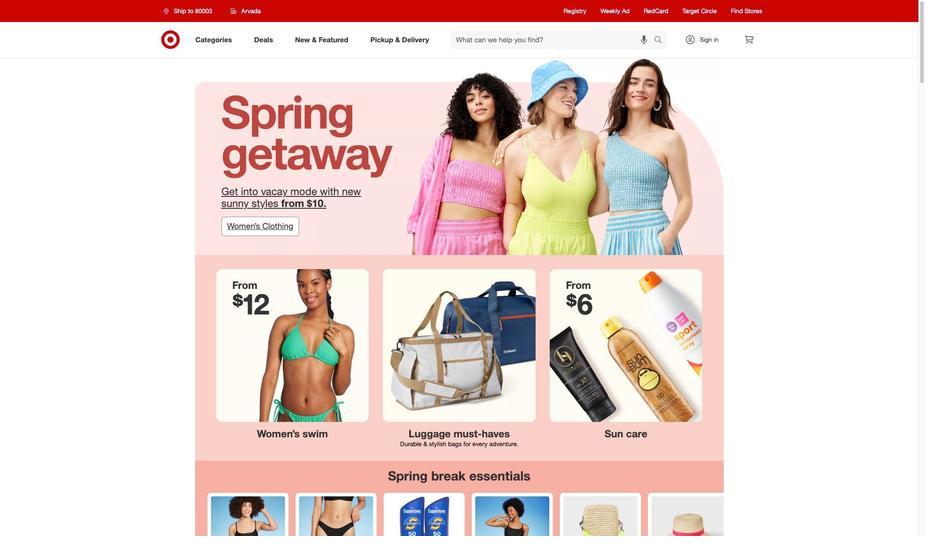 Task type: describe. For each thing, give the bounding box(es) containing it.
packable down brim straw hat - a new day™ image
[[651, 496, 725, 536]]

zip crochet crossbody bag - a new day™ image
[[563, 496, 637, 536]]

women's high leg cheeky scoop back one piece swimsuit - wild fable™ image
[[475, 496, 549, 536]]

women's bralette bikini top - wild fable™ image
[[211, 496, 285, 536]]

women's scoop front low-rise high leg cheeky bikini bottom - wild fable™ image
[[299, 496, 373, 536]]

coppertone sport sunscreen lotion - spf 50 image
[[387, 496, 461, 536]]



Task type: vqa. For each thing, say whether or not it's contained in the screenshot.
topmost Flavor button
no



Task type: locate. For each thing, give the bounding box(es) containing it.
carousel region
[[195, 461, 729, 536]]

What can we help you find? suggestions appear below search field
[[451, 30, 656, 49]]

spring getaway image
[[195, 57, 724, 255]]



